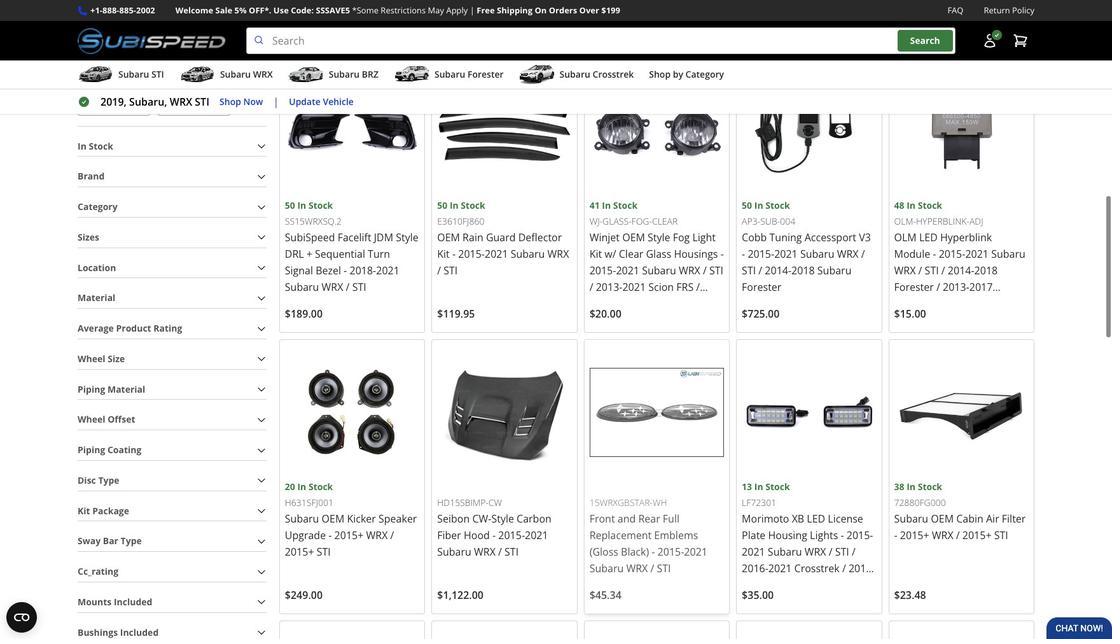 Task type: locate. For each thing, give the bounding box(es) containing it.
cc_rating button
[[78, 562, 267, 582]]

2 50 from the left
[[437, 199, 448, 211]]

1 horizontal spatial style
[[492, 512, 514, 526]]

apply
[[446, 4, 468, 16]]

0 horizontal spatial 86
[[689, 297, 701, 311]]

oem rain guard deflector kit - 2015-2021 subaru wrx / sti image
[[437, 64, 572, 199]]

2018
[[792, 264, 815, 278]]

1 horizontal spatial 50
[[437, 199, 448, 211]]

subaru oem cabin air filter - 2015+ wrx / 2015+ sti image
[[895, 345, 1029, 480]]

wrx inside 50 in stock ap3-sub-004 cobb tuning accessport v3 - 2015-2021 subaru wrx / sti / 2014-2018 subaru forester
[[837, 247, 859, 261]]

1 vertical spatial 2013-
[[816, 578, 843, 592]]

50 for oem
[[437, 199, 448, 211]]

wrx inside hd15sbimp-cw seibon cw-style carbon fiber hood - 2015-2021 subaru wrx / sti
[[474, 545, 496, 559]]

bezel
[[316, 264, 341, 278]]

on
[[535, 4, 547, 16]]

sti down the lights
[[836, 545, 850, 559]]

2015- down license
[[847, 528, 874, 542]]

style up glass
[[648, 231, 671, 245]]

stock inside 50 in stock e3610fj860 oem rain guard deflector kit - 2015-2021 subaru wrx / sti
[[461, 199, 485, 211]]

sti down 2018- on the top left of page
[[352, 280, 366, 294]]

in inside 41 in stock wj-glass-fog-clear winjet oem style fog light kit w/ clear glass housings - 2015-2021 subaru wrx / sti / 2013-2021 scion frs / subaru brz / toyota 86
[[602, 199, 611, 211]]

piping
[[78, 383, 105, 395], [78, 444, 105, 456]]

72880fg000
[[895, 496, 946, 509]]

$249.00
[[285, 588, 323, 602]]

2021
[[485, 247, 508, 261], [775, 247, 798, 261], [376, 264, 400, 278], [616, 264, 640, 278], [623, 280, 646, 294], [525, 528, 548, 542], [684, 545, 708, 559], [742, 545, 766, 559], [769, 561, 792, 575]]

stock up brand
[[89, 140, 113, 152]]

2015- down carbon
[[499, 528, 525, 542]]

20 in stock h631sfj001 subaru oem kicker speaker upgrade - 2015+ wrx / 2015+ sti
[[285, 480, 417, 559]]

0 horizontal spatial type
[[98, 474, 119, 486]]

oem down 72880fg000
[[931, 512, 954, 526]]

subaru inside 50 in stock e3610fj860 oem rain guard deflector kit - 2015-2021 subaru wrx / sti
[[511, 247, 545, 261]]

2018-
[[350, 264, 376, 278]]

/ inside 50 in stock ss15wrxsq.2 subispeed facelift jdm style drl + sequential turn signal bezel - 2018-2021 subaru wrx / sti
[[346, 280, 350, 294]]

2015+ down 72880fg000
[[901, 528, 930, 542]]

0 vertical spatial toyota
[[654, 297, 687, 311]]

wrx
[[253, 68, 273, 80], [170, 95, 192, 109], [548, 247, 569, 261], [837, 247, 859, 261], [679, 264, 701, 278], [322, 280, 343, 294], [366, 528, 388, 542], [932, 528, 954, 542], [474, 545, 496, 559], [805, 545, 827, 559], [627, 561, 648, 575]]

forester left the a subaru crosstrek thumbnail image
[[468, 68, 504, 80]]

orders
[[549, 4, 577, 16]]

86
[[689, 297, 701, 311], [777, 627, 789, 639]]

50 inside 50 in stock ss15wrxsq.2 subispeed facelift jdm style drl + sequential turn signal bezel - 2018-2021 subaru wrx / sti
[[285, 199, 295, 211]]

1 vertical spatial piping
[[78, 444, 105, 456]]

cw-
[[473, 512, 492, 526]]

wheel left size on the left bottom
[[78, 353, 105, 365]]

bushings included button
[[78, 623, 267, 639]]

stock for morimoto xb led license plate housing lights - 2015- 2021 subaru wrx / sti / 2016-2021 crosstrek / 2011- 2017 impreza / 2013-2016 scion fr-s / 2013-2020 subaru brz / 2017-2019 toyota 86
[[766, 480, 790, 492]]

in inside 50 in stock ss15wrxsq.2 subispeed facelift jdm style drl + sequential turn signal bezel - 2018-2021 subaru wrx / sti
[[298, 199, 306, 211]]

in right 48 at the right top of the page
[[907, 199, 916, 211]]

- down e3610fj860
[[453, 247, 456, 261]]

$15.00
[[895, 307, 927, 321]]

0 vertical spatial piping
[[78, 383, 105, 395]]

in for morimoto xb led license plate housing lights - 2015- 2021 subaru wrx / sti / 2016-2021 crosstrek / 2011- 2017 impreza / 2013-2016 scion fr-s / 2013-2020 subaru brz / 2017-2019 toyota 86
[[755, 480, 764, 492]]

$199
[[602, 4, 621, 16]]

subaru down glass
[[642, 264, 676, 278]]

0 horizontal spatial kit
[[78, 505, 90, 517]]

brz right "$20.00"
[[627, 297, 645, 311]]

1 vertical spatial material
[[108, 383, 145, 395]]

in right 38
[[907, 480, 916, 492]]

front and rear full replacement emblems (gloss black) - 2015-2021 subaru wrx / sti image
[[590, 345, 724, 480]]

vehicle down the subaru brz dropdown button
[[323, 95, 354, 107]]

- right bezel on the left of page
[[344, 264, 347, 278]]

stock up "glass-"
[[613, 199, 638, 211]]

2 horizontal spatial kit
[[590, 247, 602, 261]]

/ inside the "15wrxgbstar-wh front and rear full replacement emblems (gloss black) - 2015-2021 subaru wrx / sti"
[[651, 561, 655, 575]]

brz inside 13 in stock lf72301 morimoto xb led license plate housing lights - 2015- 2021 subaru wrx / sti / 2016-2021 crosstrek / 2011- 2017 impreza / 2013-2016 scion fr-s / 2013-2020 subaru brz / 2017-2019 toyota 86
[[779, 611, 798, 625]]

welcome
[[176, 4, 213, 16]]

- right 'upgrade'
[[329, 528, 332, 542]]

subaru down accessport on the right of page
[[801, 247, 835, 261]]

1 wheel from the top
[[78, 353, 105, 365]]

stock up 72880fg000
[[918, 480, 943, 492]]

wrx down hood
[[474, 545, 496, 559]]

shop now link
[[220, 95, 263, 109]]

- inside 50 in stock ss15wrxsq.2 subispeed facelift jdm style drl + sequential turn signal bezel - 2018-2021 subaru wrx / sti
[[344, 264, 347, 278]]

sti up 2019, subaru, wrx sti
[[151, 68, 164, 80]]

888-
[[103, 4, 119, 16]]

0 vertical spatial included
[[114, 596, 152, 608]]

2015- inside the "15wrxgbstar-wh front and rear full replacement emblems (gloss black) - 2015-2021 subaru wrx / sti"
[[658, 545, 684, 559]]

1 horizontal spatial forester
[[742, 280, 782, 294]]

piping material
[[78, 383, 145, 395]]

wrx down the lights
[[805, 545, 827, 559]]

0 horizontal spatial brz
[[362, 68, 379, 80]]

stock for subaru oem kicker speaker upgrade - 2015+ wrx / 2015+ sti
[[309, 480, 333, 492]]

- inside the 20 in stock h631sfj001 subaru oem kicker speaker upgrade - 2015+ wrx / 2015+ sti
[[329, 528, 332, 542]]

wheel size button
[[78, 349, 267, 369]]

2 horizontal spatial style
[[648, 231, 671, 245]]

offset
[[108, 413, 135, 425]]

1 horizontal spatial crosstrek
[[795, 561, 840, 575]]

2 horizontal spatial brz
[[779, 611, 798, 625]]

stock inside 38 in stock 72880fg000 subaru oem cabin air filter - 2015+ wrx / 2015+ sti
[[918, 480, 943, 492]]

subispeed logo image
[[78, 27, 226, 54]]

kit left package
[[78, 505, 90, 517]]

50 up ap3-
[[742, 199, 752, 211]]

2011-
[[849, 561, 876, 575]]

1 horizontal spatial shop
[[649, 68, 671, 80]]

/ down sequential
[[346, 280, 350, 294]]

crosstrek down search input field
[[593, 68, 634, 80]]

shop by category button
[[649, 63, 724, 89]]

0 vertical spatial crosstrek
[[593, 68, 634, 80]]

wrx down 72880fg000
[[932, 528, 954, 542]]

0 horizontal spatial forester
[[468, 68, 504, 80]]

stock inside 50 in stock ss15wrxsq.2 subispeed facelift jdm style drl + sequential turn signal bezel - 2018-2021 subaru wrx / sti
[[309, 199, 333, 211]]

$725.00
[[742, 307, 780, 321]]

piping up 'disc'
[[78, 444, 105, 456]]

0 horizontal spatial |
[[273, 95, 279, 109]]

subaru down w/
[[590, 297, 624, 311]]

mounts included button
[[78, 593, 267, 612]]

2015- down 'rain'
[[458, 247, 485, 261]]

1 horizontal spatial |
[[470, 4, 475, 16]]

1 vertical spatial type
[[121, 535, 142, 547]]

2015- down emblems
[[658, 545, 684, 559]]

lf72301
[[742, 496, 777, 509]]

50 up ss15wrxsq.2
[[285, 199, 295, 211]]

included inside dropdown button
[[120, 626, 159, 638]]

in for cobb tuning accessport v3 - 2015-2021 subaru wrx / sti / 2014-2018 subaru forester
[[755, 199, 764, 211]]

wrx up frs at right top
[[679, 264, 701, 278]]

1 horizontal spatial 86
[[777, 627, 789, 639]]

0 vertical spatial 2013-
[[596, 280, 623, 294]]

stock inside 13 in stock lf72301 morimoto xb led license plate housing lights - 2015- 2021 subaru wrx / sti / 2016-2021 crosstrek / 2011- 2017 impreza / 2013-2016 scion fr-s / 2013-2020 subaru brz / 2017-2019 toyota 86
[[766, 480, 790, 492]]

sti down air
[[995, 528, 1009, 542]]

wrx down black) at the right
[[627, 561, 648, 575]]

- inside 50 in stock ap3-sub-004 cobb tuning accessport v3 - 2015-2021 subaru wrx / sti / 2014-2018 subaru forester
[[742, 247, 746, 261]]

/ up "$20.00"
[[590, 280, 594, 294]]

fiber
[[437, 528, 461, 542]]

2015- inside 50 in stock e3610fj860 oem rain guard deflector kit - 2015-2021 subaru wrx / sti
[[458, 247, 485, 261]]

0 vertical spatial 86
[[689, 297, 701, 311]]

stock up h631sfj001
[[309, 480, 333, 492]]

stock up sub-
[[766, 199, 790, 211]]

subaru inside the 20 in stock h631sfj001 subaru oem kicker speaker upgrade - 2015+ wrx / 2015+ sti
[[285, 512, 319, 526]]

0 horizontal spatial vehicle
[[323, 95, 354, 107]]

2002
[[136, 4, 155, 16]]

1 vertical spatial included
[[120, 626, 159, 638]]

20
[[285, 480, 295, 492]]

shop inside dropdown button
[[649, 68, 671, 80]]

50 inside 50 in stock e3610fj860 oem rain guard deflector kit - 2015-2021 subaru wrx / sti
[[437, 199, 448, 211]]

0 vertical spatial shop
[[649, 68, 671, 80]]

toyota down frs at right top
[[654, 297, 687, 311]]

wj-
[[590, 215, 603, 228]]

wrx down maximum slider
[[253, 68, 273, 80]]

brz down my
[[362, 68, 379, 80]]

style inside 41 in stock wj-glass-fog-clear winjet oem style fog light kit w/ clear glass housings - 2015-2021 subaru wrx / sti / 2013-2021 scion frs / subaru brz / toyota 86
[[648, 231, 671, 245]]

- right black) at the right
[[652, 545, 655, 559]]

| right now
[[273, 95, 279, 109]]

2015- inside hd15sbimp-cw seibon cw-style carbon fiber hood - 2015-2021 subaru wrx / sti
[[499, 528, 525, 542]]

toyota
[[654, 297, 687, 311], [742, 627, 774, 639]]

wheel for wheel size
[[78, 353, 105, 365]]

2016
[[843, 578, 866, 592]]

included for mounts included
[[114, 596, 152, 608]]

adj
[[970, 215, 984, 228]]

subaru down fiber
[[437, 545, 472, 559]]

coating
[[108, 444, 142, 456]]

50 inside 50 in stock ap3-sub-004 cobb tuning accessport v3 - 2015-2021 subaru wrx / sti / 2014-2018 subaru forester
[[742, 199, 752, 211]]

in inside 38 in stock 72880fg000 subaru oem cabin air filter - 2015+ wrx / 2015+ sti
[[907, 480, 916, 492]]

style inside hd15sbimp-cw seibon cw-style carbon fiber hood - 2015-2021 subaru wrx / sti
[[492, 512, 514, 526]]

2015- inside 50 in stock ap3-sub-004 cobb tuning accessport v3 - 2015-2021 subaru wrx / sti / 2014-2018 subaru forester
[[748, 247, 775, 261]]

1 horizontal spatial toyota
[[742, 627, 774, 639]]

in for oem rain guard deflector kit - 2015-2021 subaru wrx / sti
[[450, 199, 459, 211]]

50 for sub-
[[742, 199, 752, 211]]

style right jdm on the top of page
[[396, 231, 419, 245]]

subispeed facelift jdm style drl + sequential turn signal bezel - 2018-2021 subaru wrx / sti image
[[285, 64, 420, 199]]

kit down e3610fj860
[[437, 247, 450, 261]]

s
[[785, 594, 791, 608]]

wrx down bezel on the left of page
[[322, 280, 343, 294]]

2 vertical spatial brz
[[779, 611, 798, 625]]

type
[[98, 474, 119, 486], [121, 535, 142, 547]]

type right bar
[[121, 535, 142, 547]]

- right hood
[[493, 528, 496, 542]]

- down license
[[841, 528, 844, 542]]

forester inside 50 in stock ap3-sub-004 cobb tuning accessport v3 - 2015-2021 subaru wrx / sti / 2014-2018 subaru forester
[[742, 280, 782, 294]]

wrx down accessport on the right of page
[[837, 247, 859, 261]]

crosstrek down the lights
[[795, 561, 840, 575]]

0 vertical spatial brz
[[362, 68, 379, 80]]

50 up e3610fj860
[[437, 199, 448, 211]]

1 50 from the left
[[285, 199, 295, 211]]

in right 20
[[298, 480, 306, 492]]

50 in stock ss15wrxsq.2 subispeed facelift jdm style drl + sequential turn signal bezel - 2018-2021 subaru wrx / sti
[[285, 199, 419, 294]]

0 horizontal spatial style
[[396, 231, 419, 245]]

black)
[[621, 545, 649, 559]]

/ down housings
[[703, 264, 707, 278]]

0 vertical spatial material
[[78, 292, 115, 304]]

sti down housings
[[710, 264, 724, 278]]

included
[[114, 596, 152, 608], [120, 626, 159, 638]]

scion inside 13 in stock lf72301 morimoto xb led license plate housing lights - 2015- 2021 subaru wrx / sti / 2016-2021 crosstrek / 2011- 2017 impreza / 2013-2016 scion fr-s / 2013-2020 subaru brz / 2017-2019 toyota 86
[[742, 594, 768, 608]]

piping material button
[[78, 380, 267, 399]]

a subaru brz thumbnail image image
[[288, 65, 324, 84]]

stock for subaru oem cabin air filter - 2015+ wrx / 2015+ sti
[[918, 480, 943, 492]]

0 horizontal spatial crosstrek
[[593, 68, 634, 80]]

0 vertical spatial forester
[[468, 68, 504, 80]]

0 vertical spatial wheel
[[78, 353, 105, 365]]

material up offset
[[108, 383, 145, 395]]

41
[[590, 199, 600, 211]]

2014-
[[765, 264, 792, 278]]

1 horizontal spatial kit
[[437, 247, 450, 261]]

subaru down signal
[[285, 280, 319, 294]]

housings
[[674, 247, 718, 261]]

rating
[[154, 322, 182, 334]]

stock for winjet oem style fog light kit w/ clear glass housings - 2015-2021 subaru wrx / sti / 2013-2021 scion frs / subaru brz / toyota 86
[[613, 199, 638, 211]]

1 horizontal spatial vehicle
[[380, 36, 411, 48]]

forester
[[468, 68, 504, 80], [742, 280, 782, 294]]

1 vertical spatial vehicle
[[323, 95, 354, 107]]

w/
[[605, 247, 617, 261]]

- down cobb
[[742, 247, 746, 261]]

subaru down '(gloss'
[[590, 561, 624, 575]]

1 vertical spatial crosstrek
[[795, 561, 840, 575]]

included inside dropdown button
[[114, 596, 152, 608]]

1 vertical spatial wheel
[[78, 413, 105, 425]]

license
[[828, 512, 864, 526]]

2 horizontal spatial 50
[[742, 199, 752, 211]]

- right housings
[[721, 247, 724, 261]]

wheel inside dropdown button
[[78, 353, 105, 365]]

0 vertical spatial |
[[470, 4, 475, 16]]

policy
[[1013, 4, 1035, 16]]

stock up hyperblink-
[[918, 199, 943, 211]]

2019,
[[101, 95, 127, 109]]

shop left the "by"
[[649, 68, 671, 80]]

oem down e3610fj860
[[437, 231, 460, 245]]

2 wheel from the top
[[78, 413, 105, 425]]

- down 72880fg000
[[895, 528, 898, 542]]

subaru up 'upgrade'
[[285, 512, 319, 526]]

0 vertical spatial scion
[[649, 280, 674, 294]]

hood
[[464, 528, 490, 542]]

piping down wheel size
[[78, 383, 105, 395]]

subaru crosstrek button
[[519, 63, 634, 89]]

material button
[[78, 289, 267, 308]]

in for subaru oem kicker speaker upgrade - 2015+ wrx / 2015+ sti
[[298, 480, 306, 492]]

in for subispeed facelift jdm style drl + sequential turn signal bezel - 2018-2021 subaru wrx / sti
[[298, 199, 306, 211]]

a subaru sti thumbnail image image
[[78, 65, 113, 84]]

in up ss15wrxsq.2
[[298, 199, 306, 211]]

in up brand
[[78, 140, 86, 152]]

bushings
[[78, 626, 118, 638]]

wheel left offset
[[78, 413, 105, 425]]

wheel inside dropdown button
[[78, 413, 105, 425]]

3 50 from the left
[[742, 199, 752, 211]]

sti up the $119.95
[[444, 264, 458, 278]]

subaru sti button
[[78, 63, 164, 89]]

search input field
[[246, 27, 956, 54]]

subaru crosstrek
[[560, 68, 634, 80]]

free
[[477, 4, 495, 16]]

2015+ down kicker
[[335, 528, 364, 542]]

stock inside 50 in stock ap3-sub-004 cobb tuning accessport v3 - 2015-2021 subaru wrx / sti / 2014-2018 subaru forester
[[766, 199, 790, 211]]

sway bar type button
[[78, 532, 267, 551]]

morimoto xb led license plate housing lights - 2015-2021 subaru wrx / sti / 2016-2021 crosstrek / 2011-2017 impreza / 2013-2016 scion fr-s / 2013-2020 subaru brz / 2017-2019 toyota 86 image
[[742, 345, 877, 480]]

in inside 50 in stock e3610fj860 oem rain guard deflector kit - 2015-2021 subaru wrx / sti
[[450, 199, 459, 211]]

1 vertical spatial brz
[[627, 297, 645, 311]]

in for winjet oem style fog light kit w/ clear glass housings - 2015-2021 subaru wrx / sti / 2013-2021 scion frs / subaru brz / toyota 86
[[602, 199, 611, 211]]

1 vertical spatial shop
[[220, 95, 241, 107]]

/ down the speaker
[[391, 528, 394, 542]]

0 horizontal spatial toyota
[[654, 297, 687, 311]]

2015- down cobb
[[748, 247, 775, 261]]

maximum slider
[[254, 51, 267, 64]]

2772 results
[[279, 8, 332, 20]]

1 vertical spatial forester
[[742, 280, 782, 294]]

fr-
[[770, 594, 785, 608]]

-
[[453, 247, 456, 261], [721, 247, 724, 261], [742, 247, 746, 261], [344, 264, 347, 278], [329, 528, 332, 542], [493, 528, 496, 542], [841, 528, 844, 542], [895, 528, 898, 542], [652, 545, 655, 559]]

hyperblink-
[[917, 215, 970, 228]]

1 piping from the top
[[78, 383, 105, 395]]

in up e3610fj860
[[450, 199, 459, 211]]

wrx inside the 20 in stock h631sfj001 subaru oem kicker speaker upgrade - 2015+ wrx / 2015+ sti
[[366, 528, 388, 542]]

included down mounts included
[[120, 626, 159, 638]]

welcome sale 5% off*. use code: sssave5 *some restrictions may apply | free shipping on orders over $199
[[176, 4, 621, 16]]

subaru down deflector
[[511, 247, 545, 261]]

impreza
[[768, 578, 807, 592]]

wheel for wheel offset
[[78, 413, 105, 425]]

2013- up '2017-'
[[800, 594, 826, 608]]

scion down 2017
[[742, 594, 768, 608]]

0 horizontal spatial scion
[[649, 280, 674, 294]]

oem inside the 20 in stock h631sfj001 subaru oem kicker speaker upgrade - 2015+ wrx / 2015+ sti
[[322, 512, 345, 526]]

subaru right 2018
[[818, 264, 852, 278]]

0 horizontal spatial 50
[[285, 199, 295, 211]]

2015- inside 13 in stock lf72301 morimoto xb led license plate housing lights - 2015- 2021 subaru wrx / sti / 2016-2021 crosstrek / 2011- 2017 impreza / 2013-2016 scion fr-s / 2013-2020 subaru brz / 2017-2019 toyota 86
[[847, 528, 874, 542]]

h631sfj001
[[285, 496, 333, 509]]

minimum slider
[[78, 51, 90, 64]]

toyota down the fr-
[[742, 627, 774, 639]]

ss15wrxsq.2
[[285, 215, 342, 228]]

rain
[[463, 231, 484, 245]]

subaru brz button
[[288, 63, 379, 89]]

1 vertical spatial scion
[[742, 594, 768, 608]]

brand button
[[78, 167, 267, 187]]

shop left now
[[220, 95, 241, 107]]

1 horizontal spatial brz
[[627, 297, 645, 311]]

stock inside dropdown button
[[89, 140, 113, 152]]

1 vertical spatial toyota
[[742, 627, 774, 639]]

2021 inside the "15wrxgbstar-wh front and rear full replacement emblems (gloss black) - 2015-2021 subaru wrx / sti"
[[684, 545, 708, 559]]

2013- up "$20.00"
[[596, 280, 623, 294]]

stock inside the 20 in stock h631sfj001 subaru oem kicker speaker upgrade - 2015+ wrx / 2015+ sti
[[309, 480, 333, 492]]

package
[[92, 505, 129, 517]]

1 vertical spatial 86
[[777, 627, 789, 639]]

$23.48
[[895, 588, 927, 602]]

subaru down 72880fg000
[[895, 512, 929, 526]]

sti inside 38 in stock 72880fg000 subaru oem cabin air filter - 2015+ wrx / 2015+ sti
[[995, 528, 1009, 542]]

scion inside 41 in stock wj-glass-fog-clear winjet oem style fog light kit w/ clear glass housings - 2015-2021 subaru wrx / sti / 2013-2021 scion frs / subaru brz / toyota 86
[[649, 280, 674, 294]]

subaru wrx button
[[179, 63, 273, 89]]

and
[[618, 512, 636, 526]]

sti inside 50 in stock e3610fj860 oem rain guard deflector kit - 2015-2021 subaru wrx / sti
[[444, 264, 458, 278]]

wrx down kicker
[[366, 528, 388, 542]]

piping inside dropdown button
[[78, 444, 105, 456]]

/ down emblems
[[651, 561, 655, 575]]

0 horizontal spatial shop
[[220, 95, 241, 107]]

piping inside dropdown button
[[78, 383, 105, 395]]

forester down 2014-
[[742, 280, 782, 294]]

1 horizontal spatial scion
[[742, 594, 768, 608]]

oem
[[437, 231, 460, 245], [623, 231, 645, 245], [322, 512, 345, 526], [931, 512, 954, 526]]

type right 'disc'
[[98, 474, 119, 486]]

Max text field
[[158, 85, 230, 116]]

in inside 50 in stock ap3-sub-004 cobb tuning accessport v3 - 2015-2021 subaru wrx / sti / 2014-2018 subaru forester
[[755, 199, 764, 211]]

in inside the 20 in stock h631sfj001 subaru oem kicker speaker upgrade - 2015+ wrx / 2015+ sti
[[298, 480, 306, 492]]

piping for piping coating
[[78, 444, 105, 456]]

2 piping from the top
[[78, 444, 105, 456]]



Task type: describe. For each thing, give the bounding box(es) containing it.
sti inside subaru sti dropdown button
[[151, 68, 164, 80]]

turn
[[368, 247, 390, 261]]

2772
[[279, 8, 300, 20]]

hd15sbimp-
[[437, 496, 489, 509]]

/ right "$20.00"
[[648, 297, 652, 311]]

subaru inside 38 in stock 72880fg000 subaru oem cabin air filter - 2015+ wrx / 2015+ sti
[[895, 512, 929, 526]]

use
[[274, 4, 289, 16]]

in inside 48 in stock olm-hyperblink-adj
[[907, 199, 916, 211]]

category
[[78, 201, 118, 213]]

stock for cobb tuning accessport v3 - 2015-2021 subaru wrx / sti / 2014-2018 subaru forester
[[766, 199, 790, 211]]

subaru oem kicker speaker upgrade - 2015+ wrx / 2015+ sti image
[[285, 345, 420, 480]]

replacement
[[590, 528, 652, 542]]

brz inside 41 in stock wj-glass-fog-clear winjet oem style fog light kit w/ clear glass housings - 2015-2021 subaru wrx / sti / 2013-2021 scion frs / subaru brz / toyota 86
[[627, 297, 645, 311]]

jdm
[[374, 231, 393, 245]]

13 in stock lf72301 morimoto xb led license plate housing lights - 2015- 2021 subaru wrx / sti / 2016-2021 crosstrek / 2011- 2017 impreza / 2013-2016 scion fr-s / 2013-2020 subaru brz / 2017-2019 toyota 86
[[742, 480, 876, 639]]

cabin
[[957, 512, 984, 526]]

results
[[302, 8, 332, 20]]

brand
[[78, 170, 105, 182]]

wheel offset
[[78, 413, 135, 425]]

41 in stock wj-glass-fog-clear winjet oem style fog light kit w/ clear glass housings - 2015-2021 subaru wrx / sti / 2013-2021 scion frs / subaru brz / toyota 86
[[590, 199, 724, 311]]

oem inside 50 in stock e3610fj860 oem rain guard deflector kit - 2015-2021 subaru wrx / sti
[[437, 231, 460, 245]]

sti inside the 20 in stock h631sfj001 subaru oem kicker speaker upgrade - 2015+ wrx / 2015+ sti
[[317, 545, 331, 559]]

crosstrek inside dropdown button
[[593, 68, 634, 80]]

update vehicle button
[[289, 95, 354, 109]]

2015+ down cabin
[[963, 528, 992, 542]]

sti down a subaru wrx thumbnail image
[[195, 95, 209, 109]]

- inside hd15sbimp-cw seibon cw-style carbon fiber hood - 2015-2021 subaru wrx / sti
[[493, 528, 496, 542]]

max
[[158, 71, 176, 83]]

2020
[[826, 594, 850, 608]]

15wrxgbstar-
[[590, 496, 653, 509]]

2021 inside 50 in stock e3610fj860 oem rain guard deflector kit - 2015-2021 subaru wrx / sti
[[485, 247, 508, 261]]

reset
[[240, 91, 267, 105]]

sti inside the "15wrxgbstar-wh front and rear full replacement emblems (gloss black) - 2015-2021 subaru wrx / sti"
[[657, 561, 671, 575]]

a subaru wrx thumbnail image image
[[179, 65, 215, 84]]

2017-
[[807, 611, 833, 625]]

forester inside dropdown button
[[468, 68, 504, 80]]

disc type button
[[78, 471, 267, 491]]

2 vertical spatial 2013-
[[800, 594, 826, 608]]

kit inside 41 in stock wj-glass-fog-clear winjet oem style fog light kit w/ clear glass housings - 2015-2021 subaru wrx / sti / 2013-2021 scion frs / subaru brz / toyota 86
[[590, 247, 602, 261]]

a subaru forester thumbnail image image
[[394, 65, 430, 84]]

sway
[[78, 535, 101, 547]]

to
[[353, 36, 362, 48]]

category
[[686, 68, 724, 80]]

subaru inside dropdown button
[[329, 68, 360, 80]]

subaru down $35.00
[[742, 611, 776, 625]]

sti inside 50 in stock ss15wrxsq.2 subispeed facelift jdm style drl + sequential turn signal bezel - 2018-2021 subaru wrx / sti
[[352, 280, 366, 294]]

average
[[78, 322, 114, 334]]

cobb
[[742, 231, 767, 245]]

average product rating
[[78, 322, 182, 334]]

wrx down "max"
[[170, 95, 192, 109]]

shop for shop by category
[[649, 68, 671, 80]]

vehicle inside button
[[323, 95, 354, 107]]

mounts
[[78, 596, 112, 608]]

update vehicle
[[289, 95, 354, 107]]

/ left 2011- in the bottom of the page
[[843, 561, 846, 575]]

/ down the lights
[[829, 545, 833, 559]]

size
[[108, 353, 125, 365]]

/ up 2011- in the bottom of the page
[[852, 545, 856, 559]]

now
[[243, 95, 263, 107]]

shop now
[[220, 95, 263, 107]]

seibon cw-style carbon fiber hood - 2015-2021 subaru wrx / sti image
[[437, 345, 572, 480]]

Min text field
[[78, 85, 150, 116]]

piping coating
[[78, 444, 142, 456]]

oem inside 41 in stock wj-glass-fog-clear winjet oem style fog light kit w/ clear glass housings - 2015-2021 subaru wrx / sti / 2013-2021 scion frs / subaru brz / toyota 86
[[623, 231, 645, 245]]

glass-
[[603, 215, 632, 228]]

wrx inside 13 in stock lf72301 morimoto xb led license plate housing lights - 2015- 2021 subaru wrx / sti / 2016-2021 crosstrek / 2011- 2017 impreza / 2013-2016 scion fr-s / 2013-2020 subaru brz / 2017-2019 toyota 86
[[805, 545, 827, 559]]

sti inside 50 in stock ap3-sub-004 cobb tuning accessport v3 - 2015-2021 subaru wrx / sti / 2014-2018 subaru forester
[[742, 264, 756, 278]]

kit inside dropdown button
[[78, 505, 90, 517]]

in for subaru oem cabin air filter - 2015+ wrx / 2015+ sti
[[907, 480, 916, 492]]

/ inside 38 in stock 72880fg000 subaru oem cabin air filter - 2015+ wrx / 2015+ sti
[[957, 528, 960, 542]]

subaru down housing
[[768, 545, 802, 559]]

wrx inside dropdown button
[[253, 68, 273, 80]]

sort by:
[[902, 8, 936, 20]]

- inside 41 in stock wj-glass-fog-clear winjet oem style fog light kit w/ clear glass housings - 2015-2021 subaru wrx / sti / 2013-2021 scion frs / subaru brz / toyota 86
[[721, 247, 724, 261]]

(gloss
[[590, 545, 619, 559]]

winjet
[[590, 231, 620, 245]]

over
[[580, 4, 600, 16]]

air
[[987, 512, 1000, 526]]

emblems
[[655, 528, 698, 542]]

only
[[279, 36, 299, 48]]

wrx inside the "15wrxgbstar-wh front and rear full replacement emblems (gloss black) - 2015-2021 subaru wrx / sti"
[[627, 561, 648, 575]]

shipping
[[497, 4, 533, 16]]

885-
[[119, 4, 136, 16]]

plate
[[742, 528, 766, 542]]

material inside dropdown button
[[108, 383, 145, 395]]

/ right frs at right top
[[697, 280, 700, 294]]

$119.95
[[437, 307, 475, 321]]

e3610fj860
[[437, 215, 485, 228]]

/ down the v3
[[862, 247, 865, 261]]

subaru,
[[129, 95, 167, 109]]

toyota inside 13 in stock lf72301 morimoto xb led license plate housing lights - 2015- 2021 subaru wrx / sti / 2016-2021 crosstrek / 2011- 2017 impreza / 2013-2016 scion fr-s / 2013-2020 subaru brz / 2017-2019 toyota 86
[[742, 627, 774, 639]]

cc_rating
[[78, 565, 118, 577]]

bar
[[103, 535, 118, 547]]

0 vertical spatial vehicle
[[380, 36, 411, 48]]

sort
[[902, 8, 920, 20]]

by:
[[922, 8, 936, 20]]

average product rating button
[[78, 319, 267, 339]]

2019
[[833, 611, 857, 625]]

open widget image
[[6, 602, 37, 633]]

2021 inside 50 in stock ap3-sub-004 cobb tuning accessport v3 - 2015-2021 subaru wrx / sti / 2014-2018 subaru forester
[[775, 247, 798, 261]]

subaru inside hd15sbimp-cw seibon cw-style carbon fiber hood - 2015-2021 subaru wrx / sti
[[437, 545, 472, 559]]

cw
[[489, 496, 502, 509]]

subaru right the a subaru crosstrek thumbnail image
[[560, 68, 591, 80]]

signal
[[285, 264, 313, 278]]

50 in stock ap3-sub-004 cobb tuning accessport v3 - 2015-2021 subaru wrx / sti / 2014-2018 subaru forester
[[742, 199, 871, 294]]

subaru brz
[[329, 68, 379, 80]]

price button
[[78, 25, 267, 44]]

wrx inside 38 in stock 72880fg000 subaru oem cabin air filter - 2015+ wrx / 2015+ sti
[[932, 528, 954, 542]]

disc
[[78, 474, 96, 486]]

86 inside 41 in stock wj-glass-fog-clear winjet oem style fog light kit w/ clear glass housings - 2015-2021 subaru wrx / sti / 2013-2021 scion frs / subaru brz / toyota 86
[[689, 297, 701, 311]]

sequential
[[315, 247, 365, 261]]

sti inside 13 in stock lf72301 morimoto xb led license plate housing lights - 2015- 2021 subaru wrx / sti / 2016-2021 crosstrek / 2011- 2017 impreza / 2013-2016 scion fr-s / 2013-2020 subaru brz / 2017-2019 toyota 86
[[836, 545, 850, 559]]

1 horizontal spatial type
[[121, 535, 142, 547]]

subaru up the subaru,
[[118, 68, 149, 80]]

$20.00
[[590, 307, 622, 321]]

subispeed
[[285, 231, 335, 245]]

piping for piping material
[[78, 383, 105, 395]]

$45.34
[[590, 588, 622, 602]]

/ inside 50 in stock e3610fj860 oem rain guard deflector kit - 2015-2021 subaru wrx / sti
[[437, 264, 441, 278]]

material inside dropdown button
[[78, 292, 115, 304]]

2021 inside 50 in stock ss15wrxsq.2 subispeed facelift jdm style drl + sequential turn signal bezel - 2018-2021 subaru wrx / sti
[[376, 264, 400, 278]]

included for bushings included
[[120, 626, 159, 638]]

accessport
[[805, 231, 857, 245]]

stock inside 48 in stock olm-hyperblink-adj
[[918, 199, 943, 211]]

subaru inside 50 in stock ss15wrxsq.2 subispeed facelift jdm style drl + sequential turn signal bezel - 2018-2021 subaru wrx / sti
[[285, 280, 319, 294]]

5%
[[235, 4, 247, 16]]

olm led hyperblink module - 2015-2021 subaru wrx / sti / 2014-2018 forester / 2013-2017 crosstrek / 2012-2016 impreza / 2010-2014 outback / 2013-2016 scion fr-s / 2013-2020 subaru brz / 2017-2019 toyota 86 image
[[895, 64, 1029, 199]]

update
[[289, 95, 321, 107]]

wrx inside 41 in stock wj-glass-fog-clear winjet oem style fog light kit w/ clear glass housings - 2015-2021 subaru wrx / sti / 2013-2021 scion frs / subaru brz / toyota 86
[[679, 264, 701, 278]]

- inside 50 in stock e3610fj860 oem rain guard deflector kit - 2015-2021 subaru wrx / sti
[[453, 247, 456, 261]]

brz inside dropdown button
[[362, 68, 379, 80]]

sub-
[[761, 215, 780, 228]]

2015- inside 41 in stock wj-glass-fog-clear winjet oem style fog light kit w/ clear glass housings - 2015-2021 subaru wrx / sti / 2013-2021 scion frs / subaru brz / toyota 86
[[590, 264, 616, 278]]

wrx inside 50 in stock ss15wrxsq.2 subispeed facelift jdm style drl + sequential turn signal bezel - 2018-2021 subaru wrx / sti
[[322, 280, 343, 294]]

/ left '2017-'
[[800, 611, 804, 625]]

/ left 2014-
[[759, 264, 763, 278]]

product
[[116, 322, 151, 334]]

only compatible to my vehicle
[[279, 36, 411, 48]]

2015+ down 'upgrade'
[[285, 545, 314, 559]]

in stock button
[[78, 137, 267, 156]]

86 inside 13 in stock lf72301 morimoto xb led license plate housing lights - 2015- 2021 subaru wrx / sti / 2016-2021 crosstrek / 2011- 2017 impreza / 2013-2016 scion fr-s / 2013-2020 subaru brz / 2017-2019 toyota 86
[[777, 627, 789, 639]]

13
[[742, 480, 752, 492]]

$189.00
[[285, 307, 323, 321]]

sti inside hd15sbimp-cw seibon cw-style carbon fiber hood - 2015-2021 subaru wrx / sti
[[505, 545, 519, 559]]

- inside 13 in stock lf72301 morimoto xb led license plate housing lights - 2015- 2021 subaru wrx / sti / 2016-2021 crosstrek / 2011- 2017 impreza / 2013-2016 scion fr-s / 2013-2020 subaru brz / 2017-2019 toyota 86
[[841, 528, 844, 542]]

/ inside the 20 in stock h631sfj001 subaru oem kicker speaker upgrade - 2015+ wrx / 2015+ sti
[[391, 528, 394, 542]]

upgrade
[[285, 528, 326, 542]]

kit inside 50 in stock e3610fj860 oem rain guard deflector kit - 2015-2021 subaru wrx / sti
[[437, 247, 450, 261]]

style inside 50 in stock ss15wrxsq.2 subispeed facelift jdm style drl + sequential turn signal bezel - 2018-2021 subaru wrx / sti
[[396, 231, 419, 245]]

subaru inside the "15wrxgbstar-wh front and rear full replacement emblems (gloss black) - 2015-2021 subaru wrx / sti"
[[590, 561, 624, 575]]

stock for subispeed facelift jdm style drl + sequential turn signal bezel - 2018-2021 subaru wrx / sti
[[309, 199, 333, 211]]

compatible
[[302, 36, 351, 48]]

in inside dropdown button
[[78, 140, 86, 152]]

shop for shop now
[[220, 95, 241, 107]]

2016-
[[742, 561, 769, 575]]

/ inside hd15sbimp-cw seibon cw-style carbon fiber hood - 2015-2021 subaru wrx / sti
[[498, 545, 502, 559]]

subaru up shop now
[[220, 68, 251, 80]]

/ right impreza
[[810, 578, 813, 592]]

toyota inside 41 in stock wj-glass-fog-clear winjet oem style fog light kit w/ clear glass housings - 2015-2021 subaru wrx / sti / 2013-2021 scion frs / subaru brz / toyota 86
[[654, 297, 687, 311]]

button image
[[983, 33, 998, 48]]

front
[[590, 512, 615, 526]]

hd15sbimp-cw seibon cw-style carbon fiber hood - 2015-2021 subaru wrx / sti
[[437, 496, 552, 559]]

+1-888-885-2002
[[90, 4, 155, 16]]

a subaru crosstrek thumbnail image image
[[519, 65, 555, 84]]

stock for oem rain guard deflector kit - 2015-2021 subaru wrx / sti
[[461, 199, 485, 211]]

2019, subaru, wrx sti
[[101, 95, 209, 109]]

subaru wrx
[[220, 68, 273, 80]]

subaru right a subaru forester thumbnail image at the top left
[[435, 68, 465, 80]]

cobb tuning accessport v3 - 2015-2021 subaru wrx / sti / 2014-2018 subaru forester image
[[742, 64, 877, 199]]

winjet oem style fog light kit w/ clear glass housings - 2015-2021 subaru wrx / sti / 2013-2021 scion frs / subaru brz / toyota 86 image
[[590, 64, 724, 199]]

1 vertical spatial |
[[273, 95, 279, 109]]

oem inside 38 in stock 72880fg000 subaru oem cabin air filter - 2015+ wrx / 2015+ sti
[[931, 512, 954, 526]]

/ right 's'
[[793, 594, 797, 608]]

wrx inside 50 in stock e3610fj860 oem rain guard deflector kit - 2015-2021 subaru wrx / sti
[[548, 247, 569, 261]]

2013- inside 41 in stock wj-glass-fog-clear winjet oem style fog light kit w/ clear glass housings - 2015-2021 subaru wrx / sti / 2013-2021 scion frs / subaru brz / toyota 86
[[596, 280, 623, 294]]

2021 inside hd15sbimp-cw seibon cw-style carbon fiber hood - 2015-2021 subaru wrx / sti
[[525, 528, 548, 542]]

50 for subispeed
[[285, 199, 295, 211]]

sti inside 41 in stock wj-glass-fog-clear winjet oem style fog light kit w/ clear glass housings - 2015-2021 subaru wrx / sti / 2013-2021 scion frs / subaru brz / toyota 86
[[710, 264, 724, 278]]

- inside the "15wrxgbstar-wh front and rear full replacement emblems (gloss black) - 2015-2021 subaru wrx / sti"
[[652, 545, 655, 559]]

by
[[673, 68, 684, 80]]

0 vertical spatial type
[[98, 474, 119, 486]]

- inside 38 in stock 72880fg000 subaru oem cabin air filter - 2015+ wrx / 2015+ sti
[[895, 528, 898, 542]]

crosstrek inside 13 in stock lf72301 morimoto xb led license plate housing lights - 2015- 2021 subaru wrx / sti / 2016-2021 crosstrek / 2011- 2017 impreza / 2013-2016 scion fr-s / 2013-2020 subaru brz / 2017-2019 toyota 86
[[795, 561, 840, 575]]



Task type: vqa. For each thing, say whether or not it's contained in the screenshot.
bottommost Crosstrek
yes



